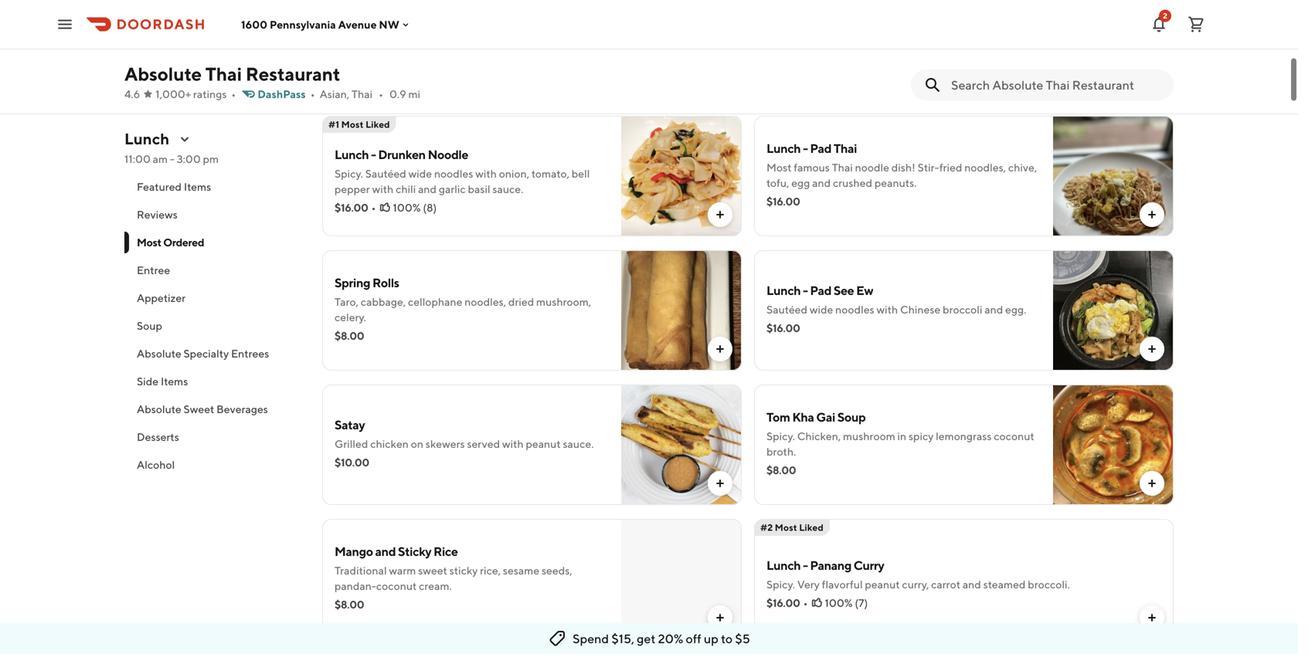 Task type: locate. For each thing, give the bounding box(es) containing it.
tom
[[767, 410, 791, 425]]

lemongrass
[[936, 430, 992, 443]]

0 horizontal spatial sauce.
[[493, 183, 524, 196]]

specialty
[[184, 348, 229, 360]]

spicy. up "broth."
[[767, 430, 796, 443]]

0 horizontal spatial liked
[[366, 119, 390, 130]]

spicy. inside lunch - drunken noodle spicy. sautéed wide noodles with onion, tomato, bell pepper with chili and garlic basil sauce.
[[335, 167, 363, 180]]

pennsylvania
[[270, 18, 336, 31]]

and up (8)
[[418, 183, 437, 196]]

1 horizontal spatial liked
[[800, 523, 824, 533]]

peanut right served
[[526, 438, 561, 451]]

most up the tofu,
[[767, 161, 792, 174]]

•
[[232, 88, 236, 101], [311, 88, 315, 101], [379, 88, 383, 101], [372, 201, 376, 214], [804, 597, 808, 610]]

broccoli.
[[1028, 579, 1071, 591]]

- left drunken
[[371, 147, 376, 162]]

100% down chili
[[393, 201, 421, 214]]

sauce. inside lunch - drunken noodle spicy. sautéed wide noodles with onion, tomato, bell pepper with chili and garlic basil sauce.
[[493, 183, 524, 196]]

warm
[[389, 565, 416, 578]]

lunch up the famous
[[767, 141, 801, 156]]

1 horizontal spatial noodles,
[[965, 161, 1007, 174]]

1 vertical spatial noodles,
[[465, 296, 507, 308]]

coconut
[[994, 430, 1035, 443], [376, 580, 417, 593]]

pad for thai
[[811, 141, 832, 156]]

0 vertical spatial $8.00
[[335, 330, 364, 343]]

liked for drunken
[[366, 119, 390, 130]]

rolls
[[373, 276, 399, 290]]

liked up "panang"
[[800, 523, 824, 533]]

seeds,
[[542, 565, 573, 578]]

spring rolls taro, cabbage, cellophane noodles, dried mushroom, celery. $8.00
[[335, 276, 592, 343]]

with left chili
[[372, 183, 394, 196]]

0 horizontal spatial ordered
[[163, 236, 204, 249]]

with inside lunch - pad see ew sautéed wide noodles with chinese broccoli and egg. $16.00
[[877, 303, 899, 316]]

0 horizontal spatial noodles
[[434, 167, 473, 180]]

peanut inside satay grilled chicken on skewers served with peanut sauce. $10.00
[[526, 438, 561, 451]]

0 vertical spatial wide
[[409, 167, 432, 180]]

mi
[[409, 88, 421, 101]]

lunch up the 11:00
[[124, 130, 169, 148]]

add item to cart image for cabbage,
[[714, 343, 727, 356]]

100%
[[393, 201, 421, 214], [825, 597, 853, 610]]

lunch for lunch - pad see ew sautéed wide noodles with chinese broccoli and egg. $16.00
[[767, 283, 801, 298]]

$16.00
[[767, 195, 801, 208], [335, 201, 368, 214], [767, 322, 801, 335], [767, 597, 801, 610]]

$8.00 down "broth."
[[767, 464, 797, 477]]

side items button
[[124, 368, 304, 396]]

pad down 2
[[1149, 24, 1168, 36]]

sweet
[[184, 403, 214, 416]]

• left 0.9
[[379, 88, 383, 101]]

0 horizontal spatial sautéed
[[366, 167, 407, 180]]

0 horizontal spatial peanut
[[526, 438, 561, 451]]

absolute for absolute sweet beverages
[[137, 403, 181, 416]]

• left the
[[311, 88, 315, 101]]

and inside lunch - pad thai most famous thai noodle dish! stir-fried noodles, chive, tofu, egg and crushed peanuts. $16.00
[[813, 177, 831, 189]]

$8.00 inside mango and sticky rice traditional warm sweet sticky rice, sesame seeds, pandan-coconut cream. $8.00
[[335, 599, 364, 612]]

pad for see
[[811, 283, 832, 298]]

noodles, right the fried
[[965, 161, 1007, 174]]

1 horizontal spatial sauce.
[[563, 438, 594, 451]]

0 vertical spatial ordered
[[364, 66, 428, 87]]

1 vertical spatial liked
[[800, 523, 824, 533]]

0 vertical spatial pad
[[1149, 24, 1168, 36]]

20%
[[658, 632, 684, 647]]

- inside lunch - drunken noodle spicy. sautéed wide noodles with onion, tomato, bell pepper with chili and garlic basil sauce.
[[371, 147, 376, 162]]

gai
[[817, 410, 836, 425]]

lunch - pad see ew sautéed wide noodles with chinese broccoli and egg. $16.00
[[767, 283, 1027, 335]]

0 vertical spatial sautéed
[[366, 167, 407, 180]]

featured items button
[[124, 173, 304, 201]]

appetizer
[[137, 292, 186, 305]]

broccoli
[[943, 303, 983, 316]]

peanut inside lunch - panang curry spicy. very flavorful peanut curry, carrot and steamed broccoli.
[[865, 579, 900, 591]]

2 vertical spatial $8.00
[[335, 599, 364, 612]]

liked for panang
[[800, 523, 824, 533]]

2 vertical spatial spicy.
[[767, 579, 796, 591]]

lunch
[[124, 130, 169, 148], [767, 141, 801, 156], [335, 147, 369, 162], [767, 283, 801, 298], [767, 559, 801, 573]]

- up very
[[803, 559, 808, 573]]

1 horizontal spatial $16.00 •
[[767, 597, 808, 610]]

store
[[593, 89, 618, 102]]

ordered up 0.9
[[364, 66, 428, 87]]

noodles inside lunch - drunken noodle spicy. sautéed wide noodles with onion, tomato, bell pepper with chili and garlic basil sauce.
[[434, 167, 473, 180]]

thai inside button
[[1170, 24, 1190, 36]]

sautéed
[[366, 167, 407, 180], [767, 303, 808, 316]]

$8.00 down pandan-
[[335, 599, 364, 612]]

0 horizontal spatial 100%
[[393, 201, 421, 214]]

notification bell image
[[1150, 15, 1169, 34]]

noodles,
[[965, 161, 1007, 174], [465, 296, 507, 308]]

1 vertical spatial wide
[[810, 303, 834, 316]]

ordered down reviews
[[163, 236, 204, 249]]

noodles down ew
[[836, 303, 875, 316]]

items inside button
[[184, 181, 211, 193]]

0 vertical spatial absolute
[[124, 63, 202, 85]]

to
[[721, 632, 733, 647]]

noodles, inside lunch - pad thai most famous thai noodle dish! stir-fried noodles, chive, tofu, egg and crushed peanuts. $16.00
[[965, 161, 1007, 174]]

spicy. up pepper
[[335, 167, 363, 180]]

most up asian,
[[322, 66, 361, 87]]

$16.00 •
[[335, 201, 376, 214], [767, 597, 808, 610]]

• left "100% (8)"
[[372, 201, 376, 214]]

add item to cart image for soup
[[1147, 478, 1159, 490]]

0 vertical spatial peanut
[[526, 438, 561, 451]]

$15,
[[612, 632, 635, 647]]

items down 3:00
[[184, 181, 211, 193]]

- up the famous
[[803, 141, 808, 156]]

1 horizontal spatial peanut
[[865, 579, 900, 591]]

spicy. inside tom kha gai soup spicy. chicken, mushroom in spicy lemongrass coconut broth. $8.00
[[767, 430, 796, 443]]

100% down flavorful
[[825, 597, 853, 610]]

0 vertical spatial liked
[[366, 119, 390, 130]]

- for see
[[803, 283, 808, 298]]

and right carrot on the bottom right
[[963, 579, 982, 591]]

chive,
[[1009, 161, 1038, 174]]

1 vertical spatial peanut
[[865, 579, 900, 591]]

peanut
[[526, 438, 561, 451], [865, 579, 900, 591]]

1 horizontal spatial sautéed
[[767, 303, 808, 316]]

0 vertical spatial $16.00 •
[[335, 201, 376, 214]]

thai
[[1170, 24, 1190, 36], [205, 63, 242, 85], [352, 88, 373, 101], [834, 141, 857, 156], [832, 161, 853, 174]]

pad left 'see'
[[811, 283, 832, 298]]

- inside lunch - pad see ew sautéed wide noodles with chinese broccoli and egg. $16.00
[[803, 283, 808, 298]]

sautéed inside lunch - pad see ew sautéed wide noodles with chinese broccoli and egg. $16.00
[[767, 303, 808, 316]]

dashpass •
[[258, 88, 315, 101]]

reviews button
[[124, 201, 304, 229]]

lunch - pad thai image
[[1054, 116, 1174, 237]]

thai for asian,
[[352, 88, 373, 101]]

0 horizontal spatial wide
[[409, 167, 432, 180]]

1 horizontal spatial soup
[[838, 410, 866, 425]]

$16.00 • down pepper
[[335, 201, 376, 214]]

noodles inside lunch - pad see ew sautéed wide noodles with chinese broccoli and egg. $16.00
[[836, 303, 875, 316]]

nw
[[379, 18, 400, 31]]

wide inside lunch - drunken noodle spicy. sautéed wide noodles with onion, tomato, bell pepper with chili and garlic basil sauce.
[[409, 167, 432, 180]]

absolute sweet beverages
[[137, 403, 268, 416]]

$8.00
[[335, 330, 364, 343], [767, 464, 797, 477], [335, 599, 364, 612]]

lunch - pad see ew image
[[1054, 251, 1174, 371]]

1 vertical spatial sautéed
[[767, 303, 808, 316]]

garlic
[[439, 183, 466, 196]]

0 vertical spatial add item to cart image
[[714, 209, 727, 221]]

add item to cart image for lunch - drunken noodle
[[714, 209, 727, 221]]

1 horizontal spatial noodles
[[836, 303, 875, 316]]

noodles, left dried
[[465, 296, 507, 308]]

most up entree
[[137, 236, 161, 249]]

flavorful
[[822, 579, 863, 591]]

sautéed inside lunch - drunken noodle spicy. sautéed wide noodles with onion, tomato, bell pepper with chili and garlic basil sauce.
[[366, 167, 407, 180]]

alcohol button
[[124, 452, 304, 479]]

entrees
[[231, 348, 269, 360]]

and down the famous
[[813, 177, 831, 189]]

and right items
[[494, 89, 512, 102]]

sauce.
[[493, 183, 524, 196], [563, 438, 594, 451]]

1 vertical spatial $8.00
[[767, 464, 797, 477]]

$16.00 • for lunch - panang curry
[[767, 597, 808, 610]]

1 vertical spatial soup
[[838, 410, 866, 425]]

1 vertical spatial add item to cart image
[[1147, 343, 1159, 356]]

• down absolute thai restaurant
[[232, 88, 236, 101]]

0 horizontal spatial noodles,
[[465, 296, 507, 308]]

lunch left 'see'
[[767, 283, 801, 298]]

add item to cart image
[[714, 209, 727, 221], [1147, 343, 1159, 356], [714, 478, 727, 490]]

with right served
[[502, 438, 524, 451]]

coconut right lemongrass
[[994, 430, 1035, 443]]

and left egg.
[[985, 303, 1004, 316]]

1600
[[241, 18, 268, 31]]

most right #1
[[341, 119, 364, 130]]

menus image
[[179, 133, 191, 145]]

0 vertical spatial noodles,
[[965, 161, 1007, 174]]

and up warm
[[375, 545, 396, 559]]

- right am
[[170, 153, 175, 165]]

side items
[[137, 375, 188, 388]]

Item Search search field
[[952, 77, 1162, 94]]

1 vertical spatial absolute
[[137, 348, 181, 360]]

soup right gai
[[838, 410, 866, 425]]

satay image
[[622, 385, 742, 506]]

taro,
[[335, 296, 359, 308]]

- inside lunch - pad thai most famous thai noodle dish! stir-fried noodles, chive, tofu, egg and crushed peanuts. $16.00
[[803, 141, 808, 156]]

$8.00 down celery.
[[335, 330, 364, 343]]

chinese
[[901, 303, 941, 316]]

wide inside lunch - pad see ew sautéed wide noodles with chinese broccoli and egg. $16.00
[[810, 303, 834, 316]]

1 vertical spatial noodles
[[836, 303, 875, 316]]

soup down appetizer
[[137, 320, 162, 332]]

peanut down curry
[[865, 579, 900, 591]]

2 vertical spatial absolute
[[137, 403, 181, 416]]

1 horizontal spatial wide
[[810, 303, 834, 316]]

1 horizontal spatial 100%
[[825, 597, 853, 610]]

1 vertical spatial coconut
[[376, 580, 417, 593]]

100% (7)
[[825, 597, 868, 610]]

- inside lunch - panang curry spicy. very flavorful peanut curry, carrot and steamed broccoli.
[[803, 559, 808, 573]]

pad inside lunch - pad see ew sautéed wide noodles with chinese broccoli and egg. $16.00
[[811, 283, 832, 298]]

1 vertical spatial spicy.
[[767, 430, 796, 443]]

very
[[798, 579, 820, 591]]

0 horizontal spatial soup
[[137, 320, 162, 332]]

1 vertical spatial $16.00 •
[[767, 597, 808, 610]]

see
[[834, 283, 855, 298]]

most inside lunch - pad thai most famous thai noodle dish! stir-fried noodles, chive, tofu, egg and crushed peanuts. $16.00
[[767, 161, 792, 174]]

mango and sticky rice image
[[622, 520, 742, 640]]

dishes
[[514, 89, 545, 102]]

1 horizontal spatial coconut
[[994, 430, 1035, 443]]

get
[[637, 632, 656, 647]]

thai right notification bell icon
[[1170, 24, 1190, 36]]

1 vertical spatial pad
[[811, 141, 832, 156]]

coconut down warm
[[376, 580, 417, 593]]

absolute for absolute thai restaurant
[[124, 63, 202, 85]]

$16.00 inside lunch - pad thai most famous thai noodle dish! stir-fried noodles, chive, tofu, egg and crushed peanuts. $16.00
[[767, 195, 801, 208]]

thai up noodle
[[834, 141, 857, 156]]

grilled
[[335, 438, 368, 451]]

1 vertical spatial 100%
[[825, 597, 853, 610]]

liked down asian, thai • 0.9 mi
[[366, 119, 390, 130]]

pad up the famous
[[811, 141, 832, 156]]

spicy. inside lunch - panang curry spicy. very flavorful peanut curry, carrot and steamed broccoli.
[[767, 579, 796, 591]]

items inside "button"
[[161, 375, 188, 388]]

1 vertical spatial sauce.
[[563, 438, 594, 451]]

tom kha gai soup spicy. chicken, mushroom in spicy lemongrass coconut broth. $8.00
[[767, 410, 1035, 477]]

absolute up 1,000+
[[124, 63, 202, 85]]

lunch inside lunch - panang curry spicy. very flavorful peanut curry, carrot and steamed broccoli.
[[767, 559, 801, 573]]

2 vertical spatial pad
[[811, 283, 832, 298]]

with up basil
[[476, 167, 497, 180]]

1600 pennsylvania avenue nw button
[[241, 18, 412, 31]]

absolute up the side items
[[137, 348, 181, 360]]

- left 'see'
[[803, 283, 808, 298]]

0 horizontal spatial coconut
[[376, 580, 417, 593]]

thai right asian,
[[352, 88, 373, 101]]

1 horizontal spatial ordered
[[364, 66, 428, 87]]

thai for pad
[[1170, 24, 1190, 36]]

onion,
[[499, 167, 530, 180]]

spicy. left very
[[767, 579, 796, 591]]

reviews
[[137, 208, 178, 221]]

lunch down #1 most liked
[[335, 147, 369, 162]]

noodles up garlic
[[434, 167, 473, 180]]

11:00 am - 3:00 pm
[[124, 153, 219, 165]]

ordered inside most ordered the most commonly ordered items and dishes from this store
[[364, 66, 428, 87]]

coconut inside mango and sticky rice traditional warm sweet sticky rice, sesame seeds, pandan-coconut cream. $8.00
[[376, 580, 417, 593]]

off
[[686, 632, 702, 647]]

appetizer button
[[124, 285, 304, 312]]

items right side
[[161, 375, 188, 388]]

1 vertical spatial items
[[161, 375, 188, 388]]

celery.
[[335, 311, 366, 324]]

lunch inside lunch - pad see ew sautéed wide noodles with chinese broccoli and egg. $16.00
[[767, 283, 801, 298]]

lunch inside lunch - drunken noodle spicy. sautéed wide noodles with onion, tomato, bell pepper with chili and garlic basil sauce.
[[335, 147, 369, 162]]

1,000+ ratings •
[[156, 88, 236, 101]]

$16.00 • down very
[[767, 597, 808, 610]]

1 vertical spatial ordered
[[163, 236, 204, 249]]

spring
[[335, 276, 370, 290]]

0 vertical spatial coconut
[[994, 430, 1035, 443]]

0 vertical spatial noodles
[[434, 167, 473, 180]]

add item to cart image
[[1147, 209, 1159, 221], [714, 343, 727, 356], [1147, 478, 1159, 490], [714, 612, 727, 625], [1147, 612, 1159, 625]]

ordered
[[364, 66, 428, 87], [163, 236, 204, 249]]

skewers
[[426, 438, 465, 451]]

0 horizontal spatial $16.00 •
[[335, 201, 376, 214]]

pad inside lunch - pad thai most famous thai noodle dish! stir-fried noodles, chive, tofu, egg and crushed peanuts. $16.00
[[811, 141, 832, 156]]

2 vertical spatial add item to cart image
[[714, 478, 727, 490]]

100% (8)
[[393, 201, 437, 214]]

#2 most liked
[[761, 523, 824, 533]]

chicken,
[[798, 430, 841, 443]]

absolute up desserts
[[137, 403, 181, 416]]

0 vertical spatial spicy.
[[335, 167, 363, 180]]

$16.00 inside lunch - pad see ew sautéed wide noodles with chinese broccoli and egg. $16.00
[[767, 322, 801, 335]]

satay grilled chicken on skewers served with peanut sauce. $10.00
[[335, 418, 594, 469]]

11:00
[[124, 153, 151, 165]]

ratings
[[193, 88, 227, 101]]

- for thai
[[803, 141, 808, 156]]

lunch inside lunch - pad thai most famous thai noodle dish! stir-fried noodles, chive, tofu, egg and crushed peanuts. $16.00
[[767, 141, 801, 156]]

0 vertical spatial 100%
[[393, 201, 421, 214]]

absolute specialty entrees
[[137, 348, 269, 360]]

0 vertical spatial sauce.
[[493, 183, 524, 196]]

lunch up very
[[767, 559, 801, 573]]

0 vertical spatial items
[[184, 181, 211, 193]]

0 vertical spatial soup
[[137, 320, 162, 332]]

with left chinese
[[877, 303, 899, 316]]

thai up ratings
[[205, 63, 242, 85]]

sautéed for drunken
[[366, 167, 407, 180]]

the
[[322, 89, 341, 102]]



Task type: vqa. For each thing, say whether or not it's contained in the screenshot.
the is
no



Task type: describe. For each thing, give the bounding box(es) containing it.
steamed
[[984, 579, 1026, 591]]

- for noodle
[[371, 147, 376, 162]]

curry,
[[903, 579, 930, 591]]

tomato,
[[532, 167, 570, 180]]

peanut for on
[[526, 438, 561, 451]]

soup inside soup button
[[137, 320, 162, 332]]

chili
[[396, 183, 416, 196]]

items
[[465, 89, 491, 102]]

$8.00 inside 'spring rolls taro, cabbage, cellophane noodles, dried mushroom, celery. $8.00'
[[335, 330, 364, 343]]

1,000+
[[156, 88, 191, 101]]

broth.
[[767, 446, 797, 458]]

noodles for noodle
[[434, 167, 473, 180]]

ew
[[857, 283, 874, 298]]

asian, thai • 0.9 mi
[[320, 88, 421, 101]]

most ordered the most commonly ordered items and dishes from this store
[[322, 66, 618, 102]]

asian,
[[320, 88, 350, 101]]

up
[[704, 632, 719, 647]]

mushroom,
[[537, 296, 592, 308]]

desserts
[[137, 431, 179, 444]]

noodles for see
[[836, 303, 875, 316]]

sticky
[[450, 565, 478, 578]]

noodle
[[428, 147, 469, 162]]

absolute for absolute specialty entrees
[[137, 348, 181, 360]]

most right #2 on the bottom right
[[775, 523, 798, 533]]

0 items, open order cart image
[[1188, 15, 1206, 34]]

(8)
[[423, 201, 437, 214]]

pad inside button
[[1149, 24, 1168, 36]]

dried
[[509, 296, 534, 308]]

#1 most liked
[[329, 119, 390, 130]]

sautéed for pad
[[767, 303, 808, 316]]

sesame
[[503, 565, 540, 578]]

and inside lunch - drunken noodle spicy. sautéed wide noodles with onion, tomato, bell pepper with chili and garlic basil sauce.
[[418, 183, 437, 196]]

tofu,
[[767, 177, 790, 189]]

cream.
[[419, 580, 452, 593]]

and inside lunch - panang curry spicy. very flavorful peanut curry, carrot and steamed broccoli.
[[963, 579, 982, 591]]

#2
[[761, 523, 773, 533]]

100% for panang
[[825, 597, 853, 610]]

on
[[411, 438, 424, 451]]

add item to cart image for rice
[[714, 612, 727, 625]]

1600 pennsylvania avenue nw
[[241, 18, 400, 31]]

entree button
[[124, 257, 304, 285]]

dashpass
[[258, 88, 306, 101]]

$10.00
[[335, 457, 370, 469]]

desserts button
[[124, 424, 304, 452]]

carrot
[[932, 579, 961, 591]]

spicy. for drunken
[[335, 167, 363, 180]]

pad thai button
[[1149, 22, 1190, 38]]

lunch for lunch - drunken noodle spicy. sautéed wide noodles with onion, tomato, bell pepper with chili and garlic basil sauce.
[[335, 147, 369, 162]]

most inside most ordered the most commonly ordered items and dishes from this store
[[322, 66, 361, 87]]

tom kha gai soup image
[[1054, 385, 1174, 506]]

avenue
[[338, 18, 377, 31]]

soup button
[[124, 312, 304, 340]]

and inside lunch - pad see ew sautéed wide noodles with chinese broccoli and egg. $16.00
[[985, 303, 1004, 316]]

restaurant
[[246, 63, 341, 85]]

and inside most ordered the most commonly ordered items and dishes from this store
[[494, 89, 512, 102]]

traditional
[[335, 565, 387, 578]]

mango
[[335, 545, 373, 559]]

entree
[[137, 264, 170, 277]]

thai for absolute
[[205, 63, 242, 85]]

$8.00 inside tom kha gai soup spicy. chicken, mushroom in spicy lemongrass coconut broth. $8.00
[[767, 464, 797, 477]]

peanuts.
[[875, 177, 917, 189]]

add item to cart image for thai
[[1147, 209, 1159, 221]]

most ordered
[[137, 236, 204, 249]]

and inside mango and sticky rice traditional warm sweet sticky rice, sesame seeds, pandan-coconut cream. $8.00
[[375, 545, 396, 559]]

items for featured items
[[184, 181, 211, 193]]

from
[[548, 89, 571, 102]]

lunch for lunch - panang curry spicy. very flavorful peanut curry, carrot and steamed broccoli.
[[767, 559, 801, 573]]

with inside satay grilled chicken on skewers served with peanut sauce. $10.00
[[502, 438, 524, 451]]

wide for pad
[[810, 303, 834, 316]]

5
[[353, 10, 359, 21]]

items for side items
[[161, 375, 188, 388]]

ordered
[[423, 89, 463, 102]]

peanut for curry
[[865, 579, 900, 591]]

spring rolls image
[[622, 251, 742, 371]]

bell
[[572, 167, 590, 180]]

lunch - drunken noodle spicy. sautéed wide noodles with onion, tomato, bell pepper with chili and garlic basil sauce.
[[335, 147, 590, 196]]

drunken
[[378, 147, 426, 162]]

beverages
[[217, 403, 268, 416]]

add item to cart image for grilled chicken on skewers served with peanut sauce.
[[714, 478, 727, 490]]

• down very
[[804, 597, 808, 610]]

thai up crushed
[[832, 161, 853, 174]]

lunch - drunken noodle image
[[622, 116, 742, 237]]

#1
[[329, 119, 339, 130]]

pepper
[[335, 183, 370, 196]]

4.6
[[124, 88, 140, 101]]

(7)
[[855, 597, 868, 610]]

curry
[[854, 559, 885, 573]]

lunch - panang curry spicy. very flavorful peanut curry, carrot and steamed broccoli.
[[767, 559, 1071, 591]]

served
[[467, 438, 500, 451]]

sticky
[[398, 545, 432, 559]]

noodles, inside 'spring rolls taro, cabbage, cellophane noodles, dried mushroom, celery. $8.00'
[[465, 296, 507, 308]]

wide for drunken
[[409, 167, 432, 180]]

rice,
[[480, 565, 501, 578]]

- for curry
[[803, 559, 808, 573]]

commonly
[[370, 89, 421, 102]]

coconut inside tom kha gai soup spicy. chicken, mushroom in spicy lemongrass coconut broth. $8.00
[[994, 430, 1035, 443]]

lunch for lunch - pad thai most famous thai noodle dish! stir-fried noodles, chive, tofu, egg and crushed peanuts. $16.00
[[767, 141, 801, 156]]

egg
[[792, 177, 811, 189]]

cellophane
[[408, 296, 463, 308]]

sauce. inside satay grilled chicken on skewers served with peanut sauce. $10.00
[[563, 438, 594, 451]]

spend
[[573, 632, 609, 647]]

featured
[[137, 181, 182, 193]]

panang
[[811, 559, 852, 573]]

3:00
[[177, 153, 201, 165]]

of
[[343, 10, 352, 21]]

open menu image
[[56, 15, 74, 34]]

featured items
[[137, 181, 211, 193]]

spicy. for gai
[[767, 430, 796, 443]]

$16.00 • for lunch - drunken noodle
[[335, 201, 376, 214]]

sweet
[[418, 565, 448, 578]]

pandan-
[[335, 580, 376, 593]]

ordered for most ordered the most commonly ordered items and dishes from this store
[[364, 66, 428, 87]]

mushroom
[[844, 430, 896, 443]]

pad thai
[[1149, 24, 1190, 36]]

soup inside tom kha gai soup spicy. chicken, mushroom in spicy lemongrass coconut broth. $8.00
[[838, 410, 866, 425]]

add item to cart image for sautéed wide noodles with chinese broccoli and egg.
[[1147, 343, 1159, 356]]

am
[[153, 153, 168, 165]]

absolute sweet beverages button
[[124, 396, 304, 424]]

ordered for most ordered
[[163, 236, 204, 249]]

100% for drunken
[[393, 201, 421, 214]]

spicy. for panang
[[767, 579, 796, 591]]

rice
[[434, 545, 458, 559]]

cabbage,
[[361, 296, 406, 308]]

lunch for lunch
[[124, 130, 169, 148]]

spend $15, get 20% off up to $5
[[573, 632, 751, 647]]

lunch - pad thai most famous thai noodle dish! stir-fried noodles, chive, tofu, egg and crushed peanuts. $16.00
[[767, 141, 1038, 208]]

chicken
[[370, 438, 409, 451]]



